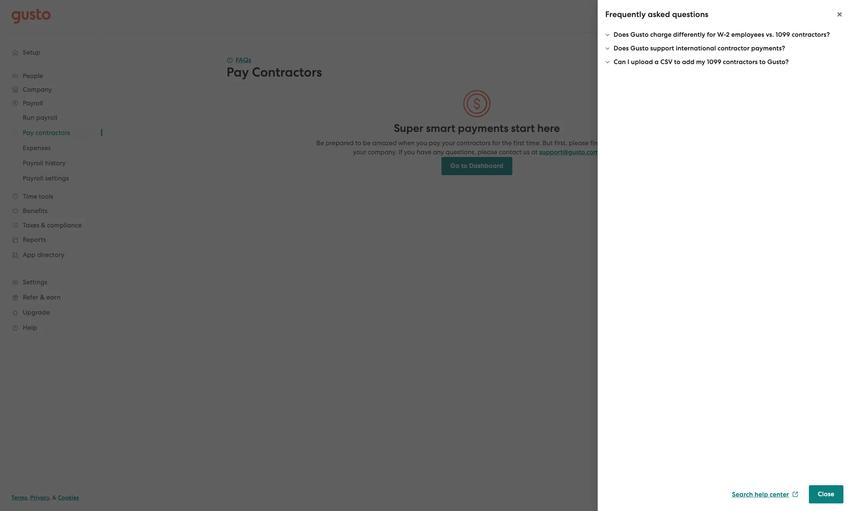 Task type: describe. For each thing, give the bounding box(es) containing it.
prepared
[[326, 139, 354, 147]]

does for does gusto support international contractor payments?
[[614, 44, 630, 52]]

be prepared to be amazed when you pay your contractors for the first time. but first, please finish setting up your company. if you have any questions, please contact us at
[[317, 139, 638, 156]]

search help center link
[[733, 491, 799, 499]]

when
[[399, 139, 415, 147]]

search
[[733, 491, 754, 499]]

&
[[52, 495, 57, 502]]

support
[[651, 44, 675, 52]]

pay
[[227, 65, 249, 80]]

frequently asked questions dialog
[[598, 0, 852, 512]]

have
[[417, 148, 432, 156]]

for inside frequently asked questions dialog
[[708, 31, 716, 39]]

.
[[600, 148, 601, 156]]

contractors for for
[[457, 139, 491, 147]]

does gusto support international contractor payments?
[[614, 44, 786, 52]]

payments
[[458, 122, 509, 135]]

does for does gusto charge differently for w-2 employees vs. 1099 contractors?
[[614, 31, 630, 39]]

terms link
[[11, 495, 27, 502]]

differently
[[674, 31, 706, 39]]

contact
[[499, 148, 522, 156]]

support@gusto.com
[[540, 148, 600, 156]]

add
[[683, 58, 695, 66]]

illustration of a coin image
[[463, 90, 492, 118]]

contractors?
[[793, 31, 831, 39]]

if
[[399, 148, 403, 156]]

international
[[677, 44, 717, 52]]

my
[[697, 58, 706, 66]]

questions
[[673, 9, 709, 19]]

does gusto charge differently for w-2 employees vs. 1099 contractors?
[[614, 31, 831, 39]]

here
[[538, 122, 561, 135]]

first
[[514, 139, 525, 147]]

but
[[543, 139, 553, 147]]

to right csv
[[675, 58, 681, 66]]

a
[[655, 58, 659, 66]]

be
[[317, 139, 324, 147]]

pay contractors
[[227, 65, 322, 80]]

start
[[512, 122, 535, 135]]

first,
[[555, 139, 568, 147]]

setting
[[608, 139, 629, 147]]

company.
[[368, 148, 397, 156]]

1 vertical spatial 1099
[[708, 58, 722, 66]]

cookies button
[[58, 494, 79, 503]]

csv
[[661, 58, 673, 66]]

account menu element
[[705, 0, 841, 32]]

0 vertical spatial 1099
[[776, 31, 791, 39]]

0 horizontal spatial please
[[478, 148, 498, 156]]

amazed
[[373, 139, 397, 147]]

charge
[[651, 31, 672, 39]]

frequently asked questions
[[606, 9, 709, 19]]

any
[[433, 148, 445, 156]]

dashboard
[[470, 162, 504, 170]]

us
[[524, 148, 530, 156]]

payments?
[[752, 44, 786, 52]]



Task type: vqa. For each thing, say whether or not it's contained in the screenshot.
the on the right top of the page
yes



Task type: locate. For each thing, give the bounding box(es) containing it.
for
[[708, 31, 716, 39], [493, 139, 501, 147]]

please up dashboard
[[478, 148, 498, 156]]

1 horizontal spatial 1099
[[776, 31, 791, 39]]

home image
[[11, 9, 51, 24]]

up
[[630, 139, 638, 147]]

finish
[[591, 139, 607, 147]]

close
[[819, 491, 835, 499]]

faqs
[[236, 56, 252, 64]]

your
[[442, 139, 456, 147], [353, 148, 367, 156]]

you
[[417, 139, 428, 147], [405, 148, 415, 156]]

questions,
[[446, 148, 476, 156]]

0 vertical spatial please
[[569, 139, 589, 147]]

2 , from the left
[[49, 495, 51, 502]]

the
[[503, 139, 512, 147]]

contractors
[[252, 65, 322, 80]]

close button
[[810, 486, 844, 504]]

please up "support@gusto.com ."
[[569, 139, 589, 147]]

gusto up upload
[[631, 44, 649, 52]]

to
[[675, 58, 681, 66], [760, 58, 767, 66], [356, 139, 362, 147], [462, 162, 468, 170]]

1 , from the left
[[27, 495, 29, 502]]

1 does from the top
[[614, 31, 630, 39]]

for inside be prepared to be amazed when you pay your contractors for the first time. but first, please finish setting up your company. if you have any questions, please contact us at
[[493, 139, 501, 147]]

to down payments? on the right of the page
[[760, 58, 767, 66]]

employees
[[732, 31, 765, 39]]

1 vertical spatial your
[[353, 148, 367, 156]]

time.
[[527, 139, 542, 147]]

search help center
[[733, 491, 790, 499]]

1099 right my
[[708, 58, 722, 66]]

help
[[755, 491, 769, 499]]

does
[[614, 31, 630, 39], [614, 44, 630, 52]]

go to dashboard link
[[442, 157, 513, 175]]

2 does from the top
[[614, 44, 630, 52]]

w-
[[718, 31, 727, 39]]

super smart payments start here
[[394, 122, 561, 135]]

to left be
[[356, 139, 362, 147]]

does up can
[[614, 44, 630, 52]]

2
[[727, 31, 730, 39]]

does down frequently
[[614, 31, 630, 39]]

you up have
[[417, 139, 428, 147]]

gusto for support
[[631, 44, 649, 52]]

privacy link
[[30, 495, 49, 502]]

gusto?
[[768, 58, 790, 66]]

cookies
[[58, 495, 79, 502]]

1 horizontal spatial you
[[417, 139, 428, 147]]

1099 right vs.
[[776, 31, 791, 39]]

contractors for to
[[724, 58, 759, 66]]

0 vertical spatial gusto
[[631, 31, 649, 39]]

for left 'the'
[[493, 139, 501, 147]]

can i upload a csv to add my 1099 contractors to gusto?
[[614, 58, 790, 66]]

gusto
[[631, 31, 649, 39], [631, 44, 649, 52]]

1099
[[776, 31, 791, 39], [708, 58, 722, 66]]

1 vertical spatial does
[[614, 44, 630, 52]]

contractors down contractor
[[724, 58, 759, 66]]

0 vertical spatial does
[[614, 31, 630, 39]]

your down be
[[353, 148, 367, 156]]

1 vertical spatial for
[[493, 139, 501, 147]]

can
[[614, 58, 627, 66]]

0 horizontal spatial ,
[[27, 495, 29, 502]]

you right "if"
[[405, 148, 415, 156]]

contractors
[[724, 58, 759, 66], [457, 139, 491, 147]]

contractors inside be prepared to be amazed when you pay your contractors for the first time. but first, please finish setting up your company. if you have any questions, please contact us at
[[457, 139, 491, 147]]

frequently
[[606, 9, 646, 19]]

support@gusto.com link
[[540, 148, 600, 156]]

0 horizontal spatial your
[[353, 148, 367, 156]]

for left w-
[[708, 31, 716, 39]]

0 vertical spatial your
[[442, 139, 456, 147]]

at
[[532, 148, 538, 156]]

, left "privacy" 'link'
[[27, 495, 29, 502]]

contractors inside frequently asked questions dialog
[[724, 58, 759, 66]]

1 horizontal spatial for
[[708, 31, 716, 39]]

go
[[451, 162, 460, 170]]

0 horizontal spatial 1099
[[708, 58, 722, 66]]

terms
[[11, 495, 27, 502]]

i
[[628, 58, 630, 66]]

0 vertical spatial contractors
[[724, 58, 759, 66]]

your up any
[[442, 139, 456, 147]]

1 vertical spatial contractors
[[457, 139, 491, 147]]

gusto for charge
[[631, 31, 649, 39]]

, left &
[[49, 495, 51, 502]]

1 horizontal spatial contractors
[[724, 58, 759, 66]]

privacy
[[30, 495, 49, 502]]

contractor
[[718, 44, 750, 52]]

go to dashboard
[[451, 162, 504, 170]]

1 gusto from the top
[[631, 31, 649, 39]]

please
[[569, 139, 589, 147], [478, 148, 498, 156]]

1 vertical spatial please
[[478, 148, 498, 156]]

0 horizontal spatial contractors
[[457, 139, 491, 147]]

pay
[[429, 139, 441, 147]]

center
[[771, 491, 790, 499]]

gusto left charge
[[631, 31, 649, 39]]

1 horizontal spatial ,
[[49, 495, 51, 502]]

0 horizontal spatial you
[[405, 148, 415, 156]]

terms , privacy , & cookies
[[11, 495, 79, 502]]

0 vertical spatial for
[[708, 31, 716, 39]]

1 horizontal spatial your
[[442, 139, 456, 147]]

1 horizontal spatial please
[[569, 139, 589, 147]]

smart
[[426, 122, 456, 135]]

2 gusto from the top
[[631, 44, 649, 52]]

0 horizontal spatial for
[[493, 139, 501, 147]]

contractors down super smart payments start here
[[457, 139, 491, 147]]

to right go
[[462, 162, 468, 170]]

faqs button
[[227, 56, 252, 65]]

support@gusto.com .
[[540, 148, 601, 156]]

asked
[[648, 9, 671, 19]]

1 vertical spatial you
[[405, 148, 415, 156]]

to inside be prepared to be amazed when you pay your contractors for the first time. but first, please finish setting up your company. if you have any questions, please contact us at
[[356, 139, 362, 147]]

vs.
[[767, 31, 775, 39]]

0 vertical spatial you
[[417, 139, 428, 147]]

upload
[[632, 58, 654, 66]]

be
[[363, 139, 371, 147]]

1 vertical spatial gusto
[[631, 44, 649, 52]]

,
[[27, 495, 29, 502], [49, 495, 51, 502]]

super
[[394, 122, 424, 135]]



